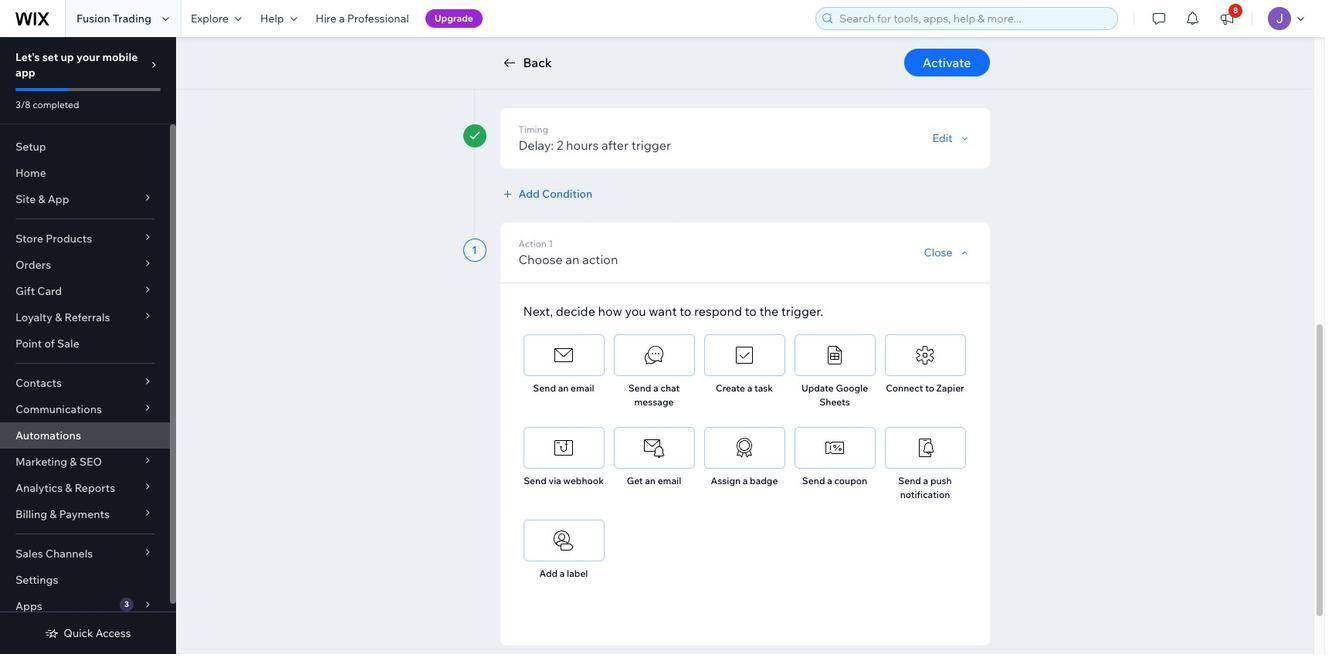 Task type: describe. For each thing, give the bounding box(es) containing it.
billing & payments
[[15, 507, 110, 521]]

an inside action 1 choose an action
[[566, 252, 580, 267]]

send via webhook
[[524, 475, 604, 487]]

3
[[124, 599, 129, 609]]

assign a badge
[[711, 475, 778, 487]]

update
[[802, 382, 834, 394]]

loyalty & referrals
[[15, 310, 110, 324]]

apps
[[15, 599, 42, 613]]

sales channels
[[15, 547, 93, 561]]

loyalty & referrals button
[[0, 304, 170, 331]]

chat
[[661, 382, 680, 394]]

timing delay: 2 hours after trigger
[[519, 124, 671, 153]]

seo
[[79, 455, 102, 469]]

coupon
[[835, 475, 867, 487]]

marketing
[[15, 455, 67, 469]]

settings link
[[0, 567, 170, 593]]

site & app
[[15, 192, 69, 206]]

get
[[627, 475, 643, 487]]

send for send a chat message
[[629, 382, 651, 394]]

2
[[557, 137, 563, 153]]

site
[[15, 192, 36, 206]]

respond
[[694, 304, 742, 319]]

a for label
[[560, 568, 565, 579]]

push
[[931, 475, 952, 487]]

category image up add a label
[[552, 529, 575, 552]]

a for badge
[[743, 475, 748, 487]]

store products button
[[0, 226, 170, 252]]

hours
[[566, 137, 599, 153]]

after
[[602, 137, 629, 153]]

add condition button
[[500, 187, 593, 201]]

back button
[[500, 53, 552, 72]]

a for coupon
[[827, 475, 832, 487]]

decide
[[556, 304, 595, 319]]

hire
[[316, 12, 337, 25]]

products
[[46, 232, 92, 246]]

category image for assign
[[733, 436, 756, 460]]

category image for chat
[[643, 344, 666, 367]]

next, decide how you want to respond to the trigger.
[[523, 304, 823, 319]]

gift
[[15, 284, 35, 298]]

an for get
[[645, 475, 656, 487]]

point
[[15, 337, 42, 351]]

task
[[755, 382, 773, 394]]

home
[[15, 166, 46, 180]]

upgrade button
[[425, 9, 483, 28]]

marketing & seo
[[15, 455, 102, 469]]

fusion trading
[[76, 12, 151, 25]]

reports
[[75, 481, 115, 495]]

limit
[[519, 22, 548, 37]]

create
[[716, 382, 745, 394]]

sales channels button
[[0, 541, 170, 567]]

analytics
[[15, 481, 63, 495]]

send a chat message
[[629, 382, 680, 408]]

edit
[[933, 131, 953, 145]]

2 horizontal spatial to
[[925, 382, 935, 394]]

get an email
[[627, 475, 681, 487]]

orders button
[[0, 252, 170, 278]]

you
[[625, 304, 646, 319]]

label
[[567, 568, 588, 579]]

activate
[[923, 55, 971, 70]]

category image for send
[[823, 436, 847, 460]]

frequency
[[550, 22, 609, 37]]

the
[[760, 304, 779, 319]]

want
[[649, 304, 677, 319]]

Search for tools, apps, help & more... field
[[835, 8, 1113, 29]]

category image for webhook
[[552, 436, 575, 460]]

category image for create
[[733, 344, 756, 367]]

email for send an email
[[571, 382, 594, 394]]

settings
[[15, 573, 58, 587]]

next,
[[523, 304, 553, 319]]

loyalty
[[15, 310, 53, 324]]

& for site
[[38, 192, 45, 206]]

upgrade
[[435, 12, 473, 24]]

site & app button
[[0, 186, 170, 212]]

sidebar element
[[0, 37, 176, 654]]

app
[[48, 192, 69, 206]]

your
[[76, 50, 100, 64]]

a for task
[[747, 382, 752, 394]]

assign
[[711, 475, 741, 487]]

quick
[[64, 626, 93, 640]]

referrals
[[64, 310, 110, 324]]

activate button
[[904, 49, 990, 76]]

close
[[924, 246, 953, 260]]

google
[[836, 382, 868, 394]]

hire a professional link
[[307, 0, 418, 37]]

connect
[[886, 382, 923, 394]]

0 horizontal spatial 1
[[472, 243, 477, 257]]



Task type: locate. For each thing, give the bounding box(es) containing it.
& left seo
[[70, 455, 77, 469]]

0 horizontal spatial to
[[680, 304, 692, 319]]

& right loyalty
[[55, 310, 62, 324]]

access
[[96, 626, 131, 640]]

send up notification
[[898, 475, 921, 487]]

help button
[[251, 0, 307, 37]]

1 vertical spatial email
[[658, 475, 681, 487]]

completed
[[33, 99, 79, 110]]

condition
[[542, 187, 593, 201]]

2 vertical spatial an
[[645, 475, 656, 487]]

0 horizontal spatial email
[[571, 382, 594, 394]]

send left coupon
[[802, 475, 825, 487]]

send for send via webhook
[[524, 475, 547, 487]]

a left coupon
[[827, 475, 832, 487]]

add left condition
[[519, 187, 540, 201]]

choose
[[519, 252, 563, 267]]

automations
[[15, 429, 81, 443]]

send down next,
[[533, 382, 556, 394]]

None field
[[524, 44, 949, 70]]

email for get an email
[[658, 475, 681, 487]]

& right the "site"
[[38, 192, 45, 206]]

payments
[[59, 507, 110, 521]]

1 left action
[[472, 243, 477, 257]]

message
[[635, 396, 674, 408]]

sale
[[57, 337, 79, 351]]

a left label
[[560, 568, 565, 579]]

category image up send via webhook
[[552, 436, 575, 460]]

send inside send a chat message
[[629, 382, 651, 394]]

category image for email
[[552, 344, 575, 367]]

zapier
[[937, 382, 965, 394]]

category image up update
[[823, 344, 847, 367]]

gift card button
[[0, 278, 170, 304]]

a inside send a push notification
[[923, 475, 929, 487]]

trigger.
[[781, 304, 823, 319]]

how
[[598, 304, 622, 319]]

sheets
[[820, 396, 850, 408]]

action 1 choose an action
[[519, 238, 618, 267]]

channels
[[45, 547, 93, 561]]

8
[[1233, 5, 1238, 15]]

& for billing
[[50, 507, 57, 521]]

let's set up your mobile app
[[15, 50, 138, 80]]

a up notification
[[923, 475, 929, 487]]

send a push notification
[[898, 475, 952, 500]]

& inside dropdown button
[[50, 507, 57, 521]]

an
[[566, 252, 580, 267], [558, 382, 569, 394], [645, 475, 656, 487]]

to left 'zapier'
[[925, 382, 935, 394]]

0 vertical spatial an
[[566, 252, 580, 267]]

category image for update
[[823, 344, 847, 367]]

send for send an email
[[533, 382, 556, 394]]

category image up connect to zapier on the right bottom of the page
[[914, 344, 937, 367]]

send inside send a push notification
[[898, 475, 921, 487]]

hire a professional
[[316, 12, 409, 25]]

analytics & reports
[[15, 481, 115, 495]]

up
[[61, 50, 74, 64]]

send for send a coupon
[[802, 475, 825, 487]]

category image up create a task
[[733, 344, 756, 367]]

category image for get
[[643, 436, 666, 460]]

automations link
[[0, 422, 170, 449]]

add a label
[[540, 568, 588, 579]]

category image up the get an email
[[643, 436, 666, 460]]

1 horizontal spatial email
[[658, 475, 681, 487]]

3/8 completed
[[15, 99, 79, 110]]

billing
[[15, 507, 47, 521]]

set
[[42, 50, 58, 64]]

send up message
[[629, 382, 651, 394]]

a inside send a chat message
[[653, 382, 659, 394]]

& left reports
[[65, 481, 72, 495]]

limit frequency to:
[[519, 22, 627, 37]]

contacts
[[15, 376, 62, 390]]

category image
[[552, 344, 575, 367], [643, 344, 666, 367], [552, 436, 575, 460], [914, 436, 937, 460], [552, 529, 575, 552]]

category image up assign a badge
[[733, 436, 756, 460]]

action
[[519, 238, 547, 249]]

to right want
[[680, 304, 692, 319]]

1 inside action 1 choose an action
[[549, 238, 553, 249]]

webhook
[[563, 475, 604, 487]]

1 horizontal spatial 1
[[549, 238, 553, 249]]

a for push
[[923, 475, 929, 487]]

via
[[549, 475, 561, 487]]

back
[[523, 55, 552, 70]]

contacts button
[[0, 370, 170, 396]]

a up message
[[653, 382, 659, 394]]

category image up push
[[914, 436, 937, 460]]

setup link
[[0, 134, 170, 160]]

quick access button
[[45, 626, 131, 640]]

send for send a push notification
[[898, 475, 921, 487]]

quick access
[[64, 626, 131, 640]]

professional
[[347, 12, 409, 25]]

let's
[[15, 50, 40, 64]]

add
[[519, 187, 540, 201], [540, 568, 558, 579]]

add left label
[[540, 568, 558, 579]]

an for send
[[558, 382, 569, 394]]

a right hire
[[339, 12, 345, 25]]

trading
[[113, 12, 151, 25]]

trigger
[[632, 137, 671, 153]]

0 vertical spatial add
[[519, 187, 540, 201]]

category image up the send a coupon
[[823, 436, 847, 460]]

& right billing
[[50, 507, 57, 521]]

to left "the"
[[745, 304, 757, 319]]

a left the "badge"
[[743, 475, 748, 487]]

category image for connect
[[914, 344, 937, 367]]

add condition
[[519, 187, 593, 201]]

edit button
[[933, 131, 971, 145]]

1 vertical spatial an
[[558, 382, 569, 394]]

1 horizontal spatial to
[[745, 304, 757, 319]]

communications
[[15, 402, 102, 416]]

send left via
[[524, 475, 547, 487]]

app
[[15, 66, 35, 80]]

to:
[[612, 22, 627, 37]]

of
[[44, 337, 55, 351]]

add for add a label
[[540, 568, 558, 579]]

fusion
[[76, 12, 110, 25]]

orders
[[15, 258, 51, 272]]

billing & payments button
[[0, 501, 170, 528]]

& for loyalty
[[55, 310, 62, 324]]

3/8
[[15, 99, 31, 110]]

marketing & seo button
[[0, 449, 170, 475]]

store products
[[15, 232, 92, 246]]

communications button
[[0, 396, 170, 422]]

email right get
[[658, 475, 681, 487]]

a inside "link"
[[339, 12, 345, 25]]

badge
[[750, 475, 778, 487]]

store
[[15, 232, 43, 246]]

a
[[339, 12, 345, 25], [653, 382, 659, 394], [747, 382, 752, 394], [743, 475, 748, 487], [827, 475, 832, 487], [923, 475, 929, 487], [560, 568, 565, 579]]

a for professional
[[339, 12, 345, 25]]

add for add condition
[[519, 187, 540, 201]]

a for chat
[[653, 382, 659, 394]]

category image up the chat
[[643, 344, 666, 367]]

point of sale link
[[0, 331, 170, 357]]

email
[[571, 382, 594, 394], [658, 475, 681, 487]]

& for marketing
[[70, 455, 77, 469]]

send a coupon
[[802, 475, 867, 487]]

sales
[[15, 547, 43, 561]]

explore
[[191, 12, 229, 25]]

1 vertical spatial add
[[540, 568, 558, 579]]

category image
[[733, 344, 756, 367], [823, 344, 847, 367], [914, 344, 937, 367], [643, 436, 666, 460], [733, 436, 756, 460], [823, 436, 847, 460]]

delay:
[[519, 137, 554, 153]]

update google sheets
[[802, 382, 868, 408]]

category image up send an email
[[552, 344, 575, 367]]

& for analytics
[[65, 481, 72, 495]]

help
[[260, 12, 284, 25]]

card
[[37, 284, 62, 298]]

&
[[38, 192, 45, 206], [55, 310, 62, 324], [70, 455, 77, 469], [65, 481, 72, 495], [50, 507, 57, 521]]

close button
[[924, 246, 971, 260]]

action
[[582, 252, 618, 267]]

category image for push
[[914, 436, 937, 460]]

0 vertical spatial email
[[571, 382, 594, 394]]

home link
[[0, 160, 170, 186]]

a left task
[[747, 382, 752, 394]]

gift card
[[15, 284, 62, 298]]

1 right action
[[549, 238, 553, 249]]

email left send a chat message
[[571, 382, 594, 394]]



Task type: vqa. For each thing, say whether or not it's contained in the screenshot.
second alert from right
no



